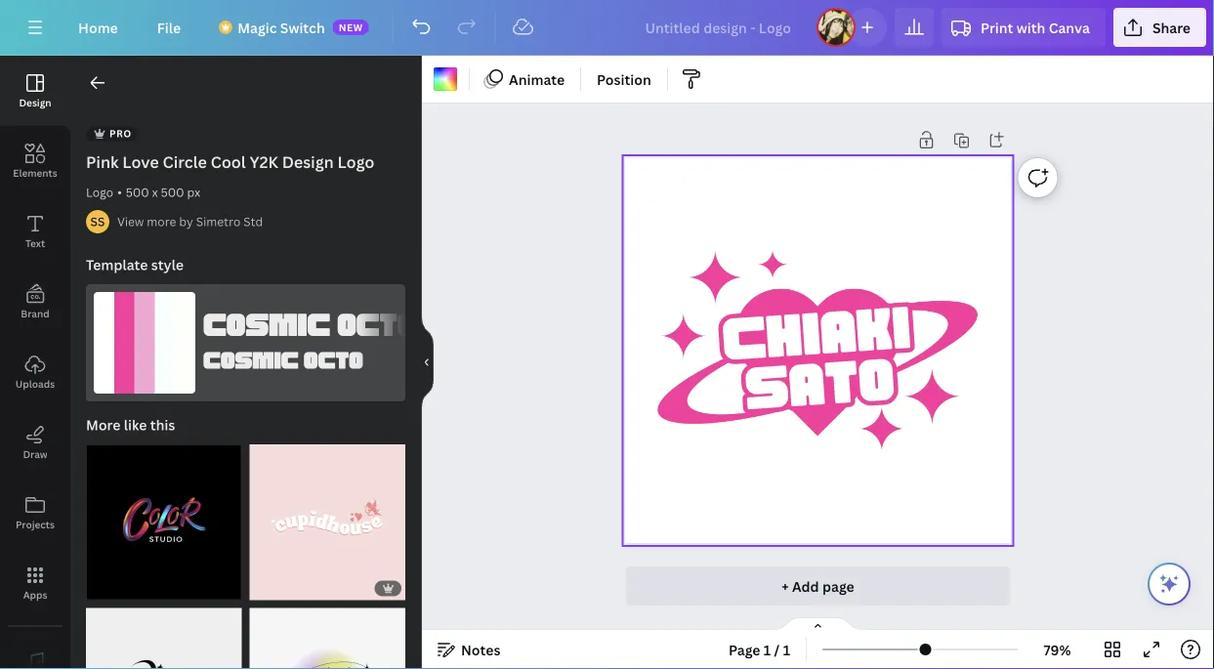 Task type: locate. For each thing, give the bounding box(es) containing it.
simetro std element
[[86, 210, 109, 234]]

0 horizontal spatial 500
[[126, 184, 149, 200]]

logo right y2k
[[338, 151, 375, 172]]

design
[[19, 96, 51, 109], [282, 151, 334, 172]]

file
[[157, 18, 181, 37]]

more
[[147, 214, 176, 230]]

+ add page button
[[626, 567, 1011, 606]]

show pages image
[[771, 617, 865, 632]]

purple yellow y2k modern gradient circular name logo group
[[250, 597, 406, 669]]

cosmic
[[203, 309, 330, 342], [203, 348, 299, 373]]

purple yellow y2k modern gradient circular name logo image
[[250, 608, 406, 669]]

0 horizontal spatial 1
[[96, 582, 102, 595]]

500 left x
[[126, 184, 149, 200]]

apps
[[23, 588, 47, 601]]

chiaki sato
[[721, 296, 913, 420], [721, 296, 913, 420]]

px
[[187, 184, 200, 200]]

1
[[96, 582, 102, 595], [764, 641, 771, 659], [783, 641, 791, 659]]

1 left of
[[96, 582, 102, 595]]

print with canva button
[[942, 8, 1106, 47]]

of
[[104, 582, 119, 595]]

1 horizontal spatial 500
[[161, 184, 184, 200]]

0 vertical spatial cosmic
[[203, 309, 330, 342]]

octo
[[337, 309, 417, 342], [304, 348, 363, 373]]

print with canva
[[981, 18, 1090, 37]]

0 vertical spatial logo
[[338, 151, 375, 172]]

chiaki
[[721, 296, 913, 371], [721, 296, 913, 371]]

1 left /
[[764, 641, 771, 659]]

simetro
[[196, 214, 241, 230]]

1 vertical spatial cosmic
[[203, 348, 299, 373]]

1 of 2
[[96, 582, 128, 595]]

pro
[[109, 127, 132, 140]]

0 horizontal spatial design
[[19, 96, 51, 109]]

logo up simetro std icon
[[86, 184, 113, 200]]

pink
[[86, 151, 119, 172]]

pastel pink cute logo group
[[250, 433, 406, 600]]

500
[[126, 184, 149, 200], [161, 184, 184, 200]]

draw button
[[0, 407, 70, 478]]

0 vertical spatial design
[[19, 96, 51, 109]]

grey aesthetic y2k logo image
[[86, 608, 242, 669]]

1 horizontal spatial design
[[282, 151, 334, 172]]

design inside design button
[[19, 96, 51, 109]]

page
[[823, 577, 855, 596]]

+ add page
[[782, 577, 855, 596]]

apps button
[[0, 548, 70, 619]]

sato
[[743, 348, 897, 420], [743, 348, 897, 420]]

template style
[[86, 256, 184, 274]]

projects
[[16, 518, 55, 531]]

y2k abstract shape icon image
[[654, 249, 983, 452]]

grey aesthetic y2k logo group
[[86, 597, 242, 669]]

notes
[[461, 641, 501, 659]]

500 x 500 px
[[126, 184, 200, 200]]

pastel pink cute logo image
[[250, 445, 406, 600]]

500 right x
[[161, 184, 184, 200]]

elements
[[13, 166, 57, 179]]

logo
[[338, 151, 375, 172], [86, 184, 113, 200]]

position
[[597, 70, 652, 88]]

79%
[[1044, 641, 1072, 659]]

more like this
[[86, 416, 175, 434]]

animate button
[[478, 64, 573, 95]]

/
[[774, 641, 780, 659]]

position button
[[589, 64, 659, 95]]

home link
[[63, 8, 134, 47]]

uploads button
[[0, 337, 70, 407]]

simetro std image
[[86, 210, 109, 234]]

page
[[729, 641, 761, 659]]

creative color brushstroke lettering logo group
[[86, 433, 242, 600]]

view
[[117, 214, 144, 230]]

2 horizontal spatial 1
[[783, 641, 791, 659]]

1 vertical spatial design
[[282, 151, 334, 172]]

0 horizontal spatial logo
[[86, 184, 113, 200]]

1 right /
[[783, 641, 791, 659]]

share
[[1153, 18, 1191, 37]]

design right y2k
[[282, 151, 334, 172]]

view more by simetro std
[[117, 214, 263, 230]]

cosmic octo cosmic octo
[[203, 309, 417, 373]]

text button
[[0, 196, 70, 267]]

std
[[244, 214, 263, 230]]

1 horizontal spatial logo
[[338, 151, 375, 172]]

design up elements button
[[19, 96, 51, 109]]

0 vertical spatial octo
[[337, 309, 417, 342]]

design button
[[0, 56, 70, 126]]



Task type: describe. For each thing, give the bounding box(es) containing it.
x
[[152, 184, 158, 200]]

magic
[[238, 18, 277, 37]]

canva
[[1049, 18, 1090, 37]]

draw
[[23, 448, 47, 461]]

1 vertical spatial octo
[[304, 348, 363, 373]]

uploads
[[15, 377, 55, 390]]

main menu bar
[[0, 0, 1215, 56]]

y2k
[[250, 151, 278, 172]]

2
[[122, 582, 128, 595]]

elements button
[[0, 126, 70, 196]]

share button
[[1114, 8, 1207, 47]]

brand button
[[0, 267, 70, 337]]

1 inside creative color brushstroke lettering logo group
[[96, 582, 102, 595]]

by
[[179, 214, 193, 230]]

new
[[339, 21, 363, 34]]

love
[[122, 151, 159, 172]]

projects button
[[0, 478, 70, 548]]

switch
[[280, 18, 325, 37]]

view more by simetro std button
[[117, 212, 263, 232]]

#ffffff image
[[434, 67, 457, 91]]

1 horizontal spatial 1
[[764, 641, 771, 659]]

1 vertical spatial logo
[[86, 184, 113, 200]]

text
[[25, 236, 45, 250]]

canva assistant image
[[1158, 573, 1181, 596]]

cool
[[211, 151, 246, 172]]

2 500 from the left
[[161, 184, 184, 200]]

animate
[[509, 70, 565, 88]]

add
[[792, 577, 819, 596]]

1 cosmic from the top
[[203, 309, 330, 342]]

file button
[[141, 8, 197, 47]]

more
[[86, 416, 121, 434]]

2 cosmic from the top
[[203, 348, 299, 373]]

this
[[150, 416, 175, 434]]

home
[[78, 18, 118, 37]]

style
[[151, 256, 184, 274]]

print
[[981, 18, 1014, 37]]

template
[[86, 256, 148, 274]]

79% button
[[1026, 634, 1090, 665]]

+
[[782, 577, 789, 596]]

magic switch
[[238, 18, 325, 37]]

hide image
[[421, 316, 434, 409]]

1 500 from the left
[[126, 184, 149, 200]]

like
[[124, 416, 147, 434]]

page 1 / 1
[[729, 641, 791, 659]]

side panel tab list
[[0, 56, 70, 669]]

with
[[1017, 18, 1046, 37]]

notes button
[[430, 634, 509, 665]]

Design title text field
[[630, 8, 809, 47]]

pink love circle cool y2k design logo
[[86, 151, 375, 172]]

brand
[[21, 307, 50, 320]]

circle
[[163, 151, 207, 172]]



Task type: vqa. For each thing, say whether or not it's contained in the screenshot.
Show pages image
yes



